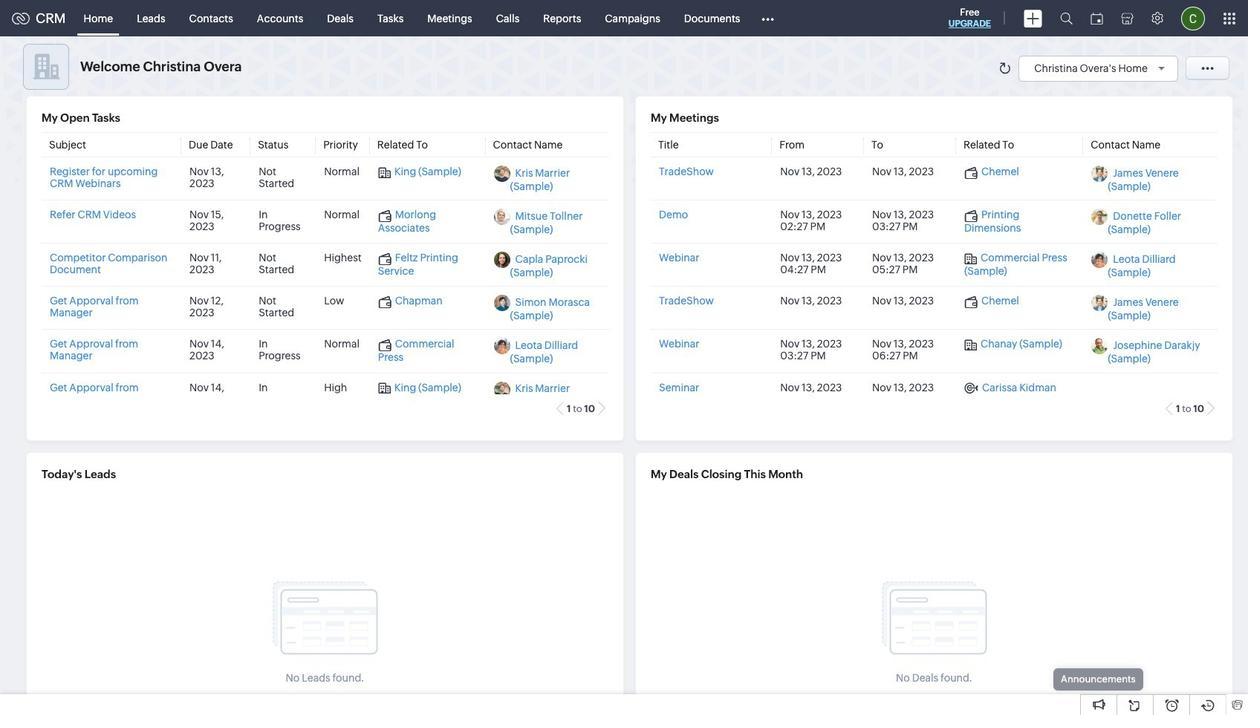 Task type: locate. For each thing, give the bounding box(es) containing it.
create menu image
[[1024, 9, 1042, 27]]

logo image
[[12, 12, 30, 24]]

create menu element
[[1015, 0, 1051, 36]]

search element
[[1051, 0, 1082, 36]]



Task type: vqa. For each thing, say whether or not it's contained in the screenshot.
Execute On
no



Task type: describe. For each thing, give the bounding box(es) containing it.
search image
[[1060, 12, 1073, 25]]

profile element
[[1173, 0, 1214, 36]]

calendar image
[[1091, 12, 1103, 24]]

profile image
[[1181, 6, 1205, 30]]

Other Modules field
[[752, 6, 784, 30]]



